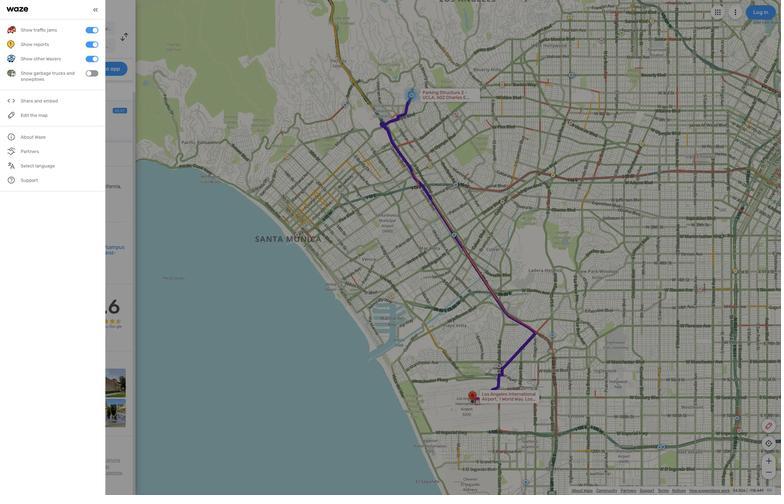 Task type: locate. For each thing, give the bounding box(es) containing it.
angeles left driving
[[90, 458, 106, 463]]

structure down parking structure 2 - ucla, los angeles driving directions
[[42, 471, 61, 476]]

1 vertical spatial ucla,
[[73, 465, 85, 470]]

structure inside button
[[44, 26, 66, 32]]

angeles down driving
[[94, 465, 109, 470]]

35 min leave by 10:25 am
[[20, 107, 79, 115]]

ucla, inside parking structure 2 - ucla, los angeles address
[[73, 465, 85, 470]]

international for airport,
[[509, 392, 536, 397]]

airport,
[[482, 397, 498, 402]]

ucla for parking structure 2 - ucla
[[75, 26, 88, 32]]

point
[[26, 155, 38, 161]]

ucla
[[75, 26, 88, 32], [81, 174, 100, 183]]

parking
[[26, 26, 43, 32], [7, 174, 33, 183], [27, 458, 41, 463], [30, 465, 45, 470], [26, 471, 41, 476]]

1 vertical spatial ucla
[[81, 174, 100, 183]]

ucla, for driving
[[69, 458, 81, 463]]

2 inside the parking structure 2 - ucla 602 charles e. young dr e, los angeles, california, united states
[[70, 174, 75, 183]]

0 horizontal spatial 1
[[10, 108, 12, 114]]

and
[[34, 99, 42, 104]]

1 vertical spatial angeles,
[[482, 402, 501, 407]]

- inside button
[[72, 26, 74, 32]]

structure for parking structure 2 - ucla, los angeles opening hours
[[42, 471, 61, 476]]

zoom out image
[[765, 469, 774, 477]]

parking structure 2 - ucla, los angeles opening hours
[[7, 471, 122, 482]]

international
[[54, 43, 84, 49], [509, 392, 536, 397]]

ucla, inside parking structure 2 - ucla, los angeles opening hours
[[69, 471, 81, 476]]

structure up parking structure 2 - ucla, los angeles opening hours
[[46, 465, 65, 470]]

los
[[26, 43, 34, 49], [38, 117, 46, 123], [68, 184, 77, 190], [482, 392, 490, 397], [526, 397, 533, 402], [82, 458, 89, 463], [86, 465, 93, 470], [82, 471, 89, 476]]

structure up parking structure 2 - ucla, los angeles address
[[42, 458, 61, 463]]

image 4 of parking structure 2 - ucla, los angeles image
[[97, 369, 126, 398]]

hours
[[7, 477, 18, 482]]

90045,
[[509, 402, 524, 407]]

ucla up california,
[[81, 174, 100, 183]]

am
[[72, 109, 79, 114]]

structure inside parking structure 2 - ucla, los angeles address
[[46, 465, 65, 470]]

parking structure 2 - ucla, los angeles driving directions link
[[7, 458, 120, 470]]

1 vertical spatial directions
[[7, 465, 27, 470]]

current location image
[[7, 24, 15, 32]]

los angeles international airport, 1 world way, los angeles, ca 90045, usa
[[482, 392, 536, 407]]

zoom in image
[[765, 457, 774, 466]]

0 horizontal spatial international
[[54, 43, 84, 49]]

parking structure 2 - ucla 602 charles e. young dr e, los angeles, california, united states
[[7, 174, 121, 195]]

directions
[[64, 6, 94, 13], [7, 465, 27, 470]]

notices
[[673, 489, 686, 494]]

1 left ca
[[499, 397, 501, 402]]

0 vertical spatial ucla,
[[69, 458, 81, 463]]

0 vertical spatial ucla
[[75, 26, 88, 32]]

partners
[[621, 489, 637, 494]]

parking inside parking structure 2 - ucla, los angeles opening hours
[[26, 471, 41, 476]]

states
[[23, 189, 38, 195]]

structure inside parking structure 2 - ucla, los angeles driving directions
[[42, 458, 61, 463]]

0 horizontal spatial angeles,
[[78, 184, 97, 190]]

s
[[34, 117, 37, 123]]

2 inside button
[[67, 26, 70, 32]]

link image
[[767, 488, 773, 494]]

2 inside parking structure 2 - ucla, los angeles address
[[66, 465, 69, 470]]

- inside the parking structure 2 - ucla 602 charles e. young dr e, los angeles, california, united states
[[76, 174, 80, 183]]

ucla inside the parking structure 2 - ucla 602 charles e. young dr e, los angeles, california, united states
[[81, 174, 100, 183]]

2 for parking structure 2 - ucla, los angeles driving directions
[[62, 458, 65, 463]]

structure up los angeles international airport
[[44, 26, 66, 32]]

ucla,
[[69, 458, 81, 463], [73, 465, 85, 470], [69, 471, 81, 476]]

2 for parking structure 2 - ucla 602 charles e. young dr e, los angeles, california, united states
[[70, 174, 75, 183]]

min
[[28, 107, 39, 115]]

- inside parking structure 2 - ucla, los angeles driving directions
[[66, 458, 68, 463]]

e.
[[36, 184, 40, 190]]

terms link
[[658, 489, 669, 494]]

- inside parking structure 2 - ucla, los angeles address
[[70, 465, 72, 470]]

rates-
[[91, 250, 105, 256]]

work
[[722, 489, 730, 494]]

international inside los angeles international airport, 1 world way, los angeles, ca 90045, usa
[[509, 392, 536, 397]]

international down parking structure 2 - ucla button
[[54, 43, 84, 49]]

118.449
[[751, 489, 765, 494]]

https://main.transportation.ucla.edu/campus
[[21, 245, 125, 251]]

angeles down the parking structure 2 - ucla
[[35, 43, 53, 49]]

angeles,
[[78, 184, 97, 190], [482, 402, 501, 407]]

structure up the young
[[35, 174, 69, 183]]

1 vertical spatial international
[[509, 392, 536, 397]]

structure for parking structure 2 - ucla 602 charles e. young dr e, los angeles, california, united states
[[35, 174, 69, 183]]

structure
[[44, 26, 66, 32], [35, 174, 69, 183], [42, 458, 61, 463], [46, 465, 65, 470], [42, 471, 61, 476]]

angeles down by
[[47, 117, 66, 123]]

and-
[[105, 250, 116, 256]]

structure inside parking structure 2 - ucla, los angeles opening hours
[[42, 471, 61, 476]]

los inside parking structure 2 - ucla, los angeles opening hours
[[82, 471, 89, 476]]

los inside i-405 s los angeles 11.8 miles
[[38, 117, 46, 123]]

los inside parking structure 2 - ucla, los angeles address
[[86, 465, 93, 470]]

1 horizontal spatial 1
[[499, 397, 501, 402]]

2 for parking structure 2 - ucla
[[67, 26, 70, 32]]

ca
[[502, 402, 508, 407]]

10:25
[[60, 109, 72, 114]]

image 8 of parking structure 2 - ucla, los angeles image
[[97, 399, 126, 428]]

structure inside the parking structure 2 - ucla 602 charles e. young dr e, los angeles, california, united states
[[35, 174, 69, 183]]

parking inside parking structure 2 - ucla, los angeles address
[[30, 465, 45, 470]]

routes
[[5, 89, 20, 95]]

angeles up ca
[[491, 392, 508, 397]]

driving
[[42, 6, 63, 13]]

support
[[640, 489, 655, 494]]

1 horizontal spatial international
[[509, 392, 536, 397]]

2 inside parking structure 2 - ucla, los angeles driving directions
[[62, 458, 65, 463]]

parking inside button
[[26, 26, 43, 32]]

0 vertical spatial 1
[[10, 108, 12, 114]]

- for parking structure 2 - ucla 602 charles e. young dr e, los angeles, california, united states
[[76, 174, 80, 183]]

1 down code image at the top
[[10, 108, 12, 114]]

1 horizontal spatial directions
[[64, 6, 94, 13]]

405
[[23, 117, 32, 123]]

angeles, left ca
[[482, 402, 501, 407]]

35
[[20, 107, 27, 115]]

ucla up airport
[[75, 26, 88, 32]]

2
[[67, 26, 70, 32], [70, 174, 75, 183], [62, 458, 65, 463], [66, 465, 69, 470], [62, 471, 65, 476]]

0 vertical spatial international
[[54, 43, 84, 49]]

international inside button
[[54, 43, 84, 49]]

0 vertical spatial angeles,
[[78, 184, 97, 190]]

2 vertical spatial ucla,
[[69, 471, 81, 476]]

parking inside parking structure 2 - ucla, los angeles driving directions
[[27, 458, 41, 463]]

parking for parking structure 2 - ucla, los angeles driving directions
[[27, 458, 41, 463]]

-
[[72, 26, 74, 32], [76, 174, 80, 183], [21, 250, 23, 256], [66, 458, 68, 463], [70, 465, 72, 470], [66, 471, 68, 476], [749, 489, 751, 494]]

2 for parking structure 2 - ucla, los angeles opening hours
[[62, 471, 65, 476]]

angeles, right e,
[[78, 184, 97, 190]]

angeles
[[35, 43, 53, 49], [47, 117, 66, 123], [491, 392, 508, 397], [90, 458, 106, 463], [94, 465, 109, 470], [90, 471, 105, 476]]

community link
[[597, 489, 618, 494]]

driving
[[107, 458, 120, 463]]

2 inside parking structure 2 - ucla, los angeles opening hours
[[62, 471, 65, 476]]

ucla inside parking structure 2 - ucla button
[[75, 26, 88, 32]]

starting point
[[7, 155, 38, 161]]

directions up parking structure 2 - ucla button
[[64, 6, 94, 13]]

notices link
[[673, 489, 686, 494]]

parking inside the parking structure 2 - ucla 602 charles e. young dr e, los angeles, california, united states
[[7, 174, 33, 183]]

about
[[572, 489, 583, 494]]

ucla, inside parking structure 2 - ucla, los angeles driving directions
[[69, 458, 81, 463]]

1 horizontal spatial angeles,
[[482, 402, 501, 407]]

directions up address
[[7, 465, 27, 470]]

angeles, inside los angeles international airport, 1 world way, los angeles, ca 90045, usa
[[482, 402, 501, 407]]

opening
[[106, 471, 122, 476]]

1
[[10, 108, 12, 114], [499, 397, 501, 402]]

waze
[[584, 489, 593, 494]]

0 horizontal spatial directions
[[7, 465, 27, 470]]

starting
[[7, 155, 25, 161]]

los angeles international airport button
[[20, 39, 115, 53]]

2 for parking structure 2 - ucla, los angeles address
[[66, 465, 69, 470]]

share and embed
[[21, 99, 58, 104]]

international up 90045,
[[509, 392, 536, 397]]

- inside parking structure 2 - ucla, los angeles opening hours
[[66, 471, 68, 476]]

angeles inside i-405 s los angeles 11.8 miles
[[47, 117, 66, 123]]

angeles left opening
[[90, 471, 105, 476]]

- for parking structure 2 - ucla, los angeles address
[[70, 465, 72, 470]]

parking structure 2 - ucla, los angeles opening hours link
[[7, 471, 122, 482]]

international for airport
[[54, 43, 84, 49]]

dr
[[57, 184, 62, 190]]

best
[[115, 109, 125, 113]]

1 vertical spatial 1
[[499, 397, 501, 402]]



Task type: describe. For each thing, give the bounding box(es) containing it.
parking structure 2 - ucla, los angeles address link
[[7, 465, 109, 476]]

how suggestions work link
[[690, 489, 730, 494]]

11.8
[[20, 125, 28, 130]]

angeles, inside the parking structure 2 - ucla 602 charles e. young dr e, los angeles, california, united states
[[78, 184, 97, 190]]

support link
[[640, 489, 655, 494]]

usa
[[525, 402, 534, 407]]

los inside button
[[26, 43, 34, 49]]

charles
[[17, 184, 35, 190]]

parking structure 2 - ucla button
[[20, 21, 115, 35]]

leave
[[42, 109, 54, 114]]

e,
[[63, 184, 67, 190]]

suggestions
[[699, 489, 721, 494]]

structure for parking structure 2 - ucla
[[44, 26, 66, 32]]

how
[[690, 489, 698, 494]]

angeles inside parking structure 2 - ucla, los angeles opening hours
[[90, 471, 105, 476]]

4.6
[[90, 296, 120, 319]]

|
[[747, 489, 748, 494]]

- for parking structure 2 - ucla
[[72, 26, 74, 32]]

los angeles international airport
[[26, 43, 101, 49]]

i-405 s los angeles 11.8 miles
[[20, 117, 66, 130]]

parking for parking structure 2 - ucla 602 charles e. young dr e, los angeles, california, united states
[[7, 174, 33, 183]]

ucla for parking structure 2 - ucla 602 charles e. young dr e, los angeles, california, united states
[[81, 174, 100, 183]]

station-
[[72, 250, 91, 256]]

parking structure 2 - ucla, los angeles driving directions
[[7, 458, 120, 470]]

share and embed link
[[7, 94, 98, 108]]

about waze link
[[572, 489, 593, 494]]

parking for parking structure 2 - ucla, los angeles opening hours
[[26, 471, 41, 476]]

share
[[21, 99, 33, 104]]

structure for parking structure 2 - ucla, los angeles driving directions
[[42, 458, 61, 463]]

1 inside los angeles international airport, 1 world way, los angeles, ca 90045, usa
[[499, 397, 501, 402]]

california,
[[98, 184, 121, 190]]

by
[[55, 109, 59, 114]]

i-
[[20, 117, 23, 123]]

angeles inside parking structure 2 - ucla, los angeles driving directions
[[90, 458, 106, 463]]

ucla, for opening
[[69, 471, 81, 476]]

- inside https://main.transportation.ucla.edu/campus -parking/visitors/pay-station-rates-and- locations
[[21, 250, 23, 256]]

location image
[[7, 41, 15, 50]]

parking for parking structure 2 - ucla
[[26, 26, 43, 32]]

ucla, for address
[[73, 465, 85, 470]]

terms
[[658, 489, 669, 494]]

united
[[7, 189, 22, 195]]

https://main.transportation.ucla.edu/campus -parking/visitors/pay-station-rates-and- locations
[[21, 245, 125, 262]]

address
[[7, 471, 23, 476]]

locations
[[21, 256, 42, 262]]

about waze community partners support terms notices how suggestions work 34.006 | -118.449
[[572, 489, 765, 494]]

angeles inside button
[[35, 43, 53, 49]]

partners link
[[621, 489, 637, 494]]

directions inside parking structure 2 - ucla, los angeles driving directions
[[7, 465, 27, 470]]

- for parking structure 2 - ucla, los angeles driving directions
[[66, 458, 68, 463]]

world
[[502, 397, 514, 402]]

miles
[[29, 125, 42, 130]]

https://main.transportation.ucla.edu/campus -parking/visitors/pay-station-rates-and- locations link
[[21, 245, 125, 262]]

parking structure 2 - ucla
[[26, 26, 88, 32]]

parking structure 2 - ucla, los angeles address
[[7, 465, 109, 476]]

code image
[[7, 97, 16, 106]]

structure for parking structure 2 - ucla, los angeles address
[[46, 465, 65, 470]]

pencil image
[[765, 422, 774, 431]]

parking/visitors/pay-
[[23, 250, 72, 256]]

parking for parking structure 2 - ucla, los angeles address
[[30, 465, 45, 470]]

- for parking structure 2 - ucla, los angeles opening hours
[[66, 471, 68, 476]]

angeles inside los angeles international airport, 1 world way, los angeles, ca 90045, usa
[[491, 392, 508, 397]]

young
[[41, 184, 55, 190]]

community
[[597, 489, 618, 494]]

airport
[[85, 43, 101, 49]]

los inside parking structure 2 - ucla, los angeles driving directions
[[82, 458, 89, 463]]

34.006
[[733, 489, 746, 494]]

los inside the parking structure 2 - ucla 602 charles e. young dr e, los angeles, california, united states
[[68, 184, 77, 190]]

driving directions
[[42, 6, 94, 13]]

starting point button
[[7, 155, 38, 166]]

way,
[[515, 397, 525, 402]]

angeles inside parking structure 2 - ucla, los angeles address
[[94, 465, 109, 470]]

602
[[7, 184, 16, 190]]

0 vertical spatial directions
[[64, 6, 94, 13]]

embed
[[43, 99, 58, 104]]



Task type: vqa. For each thing, say whether or not it's contained in the screenshot.
and
yes



